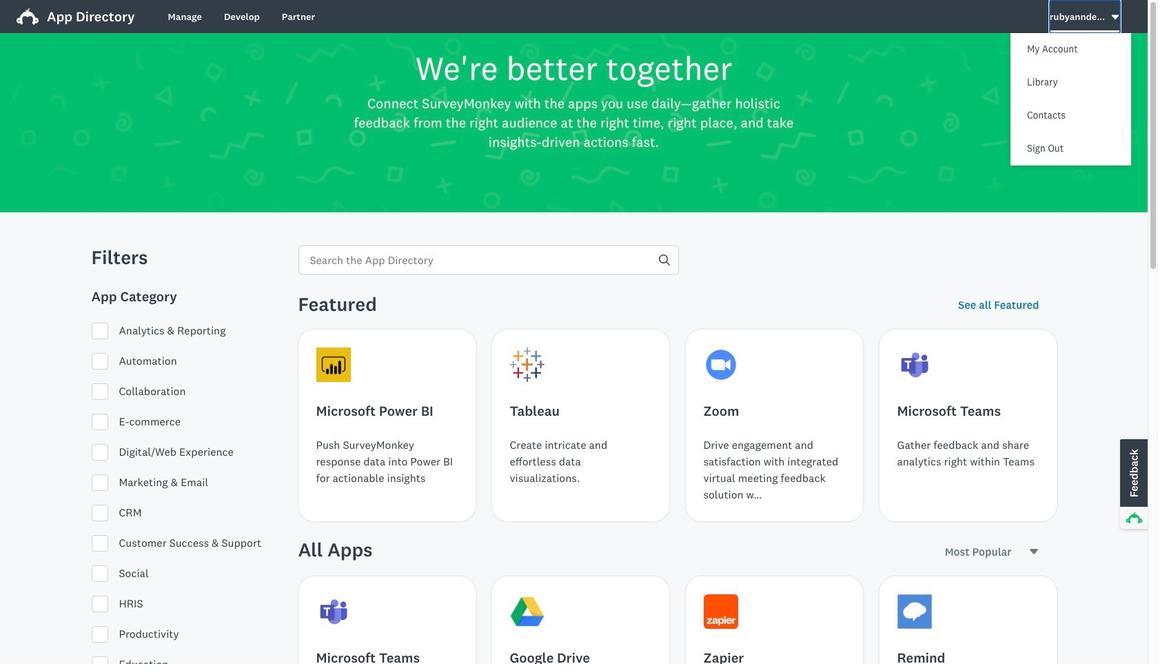 Task type: describe. For each thing, give the bounding box(es) containing it.
zoom image
[[704, 348, 738, 382]]

1 brand logo image from the top
[[17, 6, 39, 28]]

0 horizontal spatial microsoft teams image
[[316, 594, 351, 629]]

tableau image
[[510, 348, 545, 382]]

open sort image
[[1028, 546, 1039, 557]]



Task type: vqa. For each thing, say whether or not it's contained in the screenshot.
SURVEYMONKEY LOGO
no



Task type: locate. For each thing, give the bounding box(es) containing it.
1 vertical spatial microsoft teams image
[[316, 594, 351, 629]]

open sort image
[[1030, 549, 1038, 554]]

zapier image
[[704, 594, 738, 629]]

brand logo image
[[17, 6, 39, 28], [17, 8, 39, 25]]

remind image
[[897, 594, 932, 629]]

1 horizontal spatial microsoft teams image
[[897, 348, 932, 382]]

Search the App Directory text field
[[299, 246, 659, 274]]

search image
[[659, 254, 670, 265], [659, 254, 670, 265]]

2 brand logo image from the top
[[17, 8, 39, 25]]

dropdown arrow icon image
[[1111, 13, 1120, 22], [1112, 15, 1119, 20]]

0 vertical spatial microsoft teams image
[[897, 348, 932, 382]]

microsoft power bi image
[[316, 348, 351, 382]]

microsoft teams image
[[897, 348, 932, 382], [316, 594, 351, 629]]

google drive image
[[510, 594, 544, 629]]



